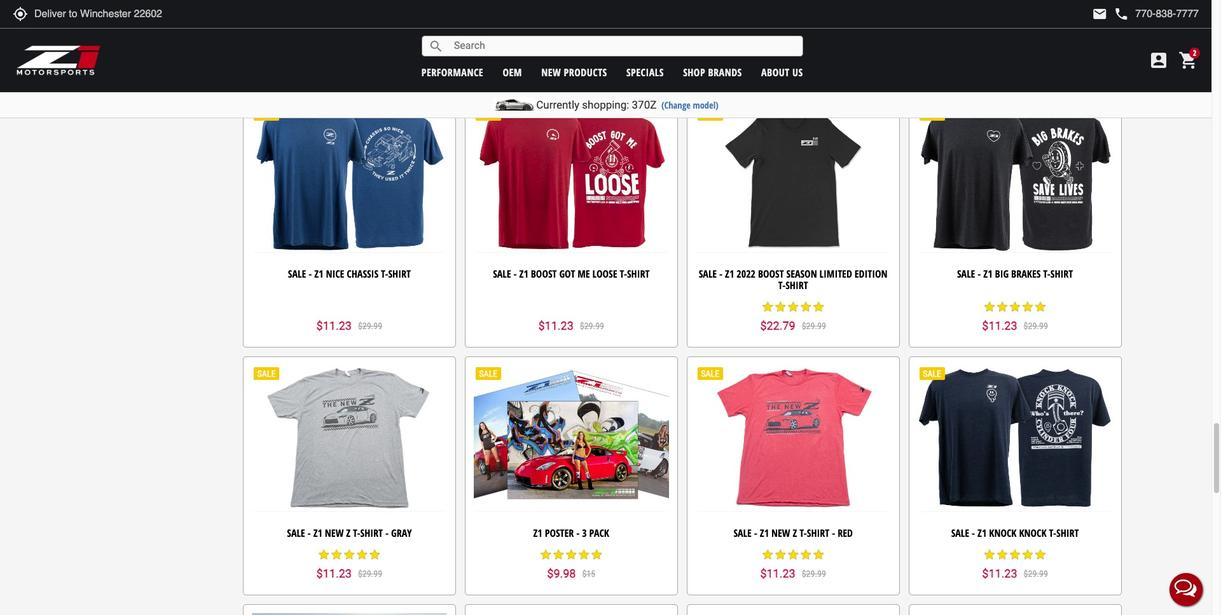 Task type: describe. For each thing, give the bounding box(es) containing it.
brakes
[[1012, 267, 1041, 281]]

z1 for sale - z1 squad t-shirt
[[549, 19, 558, 33]]

- for sale - z1 new z t-shirt - gray
[[308, 527, 311, 541]]

currently shopping: 370z (change model)
[[537, 99, 719, 111]]

Search search field
[[444, 36, 803, 56]]

sale for sale - z1 new z t-shirt - red
[[734, 527, 752, 541]]

glass
[[354, 19, 378, 33]]

- for sale - z1 squad t-shirt
[[543, 19, 547, 33]]

(change
[[662, 99, 691, 111]]

z1 for sale - z1 new z t-shirt - gray
[[313, 527, 323, 541]]

squad
[[561, 19, 588, 33]]

brands
[[709, 65, 742, 79]]

2 knock from the left
[[1020, 527, 1047, 541]]

$22.79
[[761, 319, 796, 333]]

shop
[[684, 65, 706, 79]]

products
[[564, 65, 607, 79]]

z for gray
[[346, 527, 351, 541]]

limited
[[820, 267, 853, 281]]

oem
[[503, 65, 522, 79]]

sale for sale - z1 2022 boost season limited edition t-shirt
[[699, 267, 717, 281]]

new products
[[542, 65, 607, 79]]

new for sale - z1 new z t-shirt - red
[[772, 527, 791, 541]]

kick
[[985, 19, 1003, 33]]

specials
[[627, 65, 664, 79]]

$29.99 down sale - z1 knock knock t-shirt
[[1024, 569, 1049, 580]]

$11.23 inside star star star star $11.23 $29.99
[[761, 60, 796, 73]]

- for sale - z1 big brakes t-shirt
[[978, 267, 981, 281]]

sale for sale - z1 nice chassis t-shirt
[[288, 267, 306, 281]]

- for sale - z1 legendary 300zx t-shirt
[[743, 19, 747, 33]]

t- inside sale - z1 2022 boost season limited edition t-shirt
[[779, 279, 786, 293]]

currently
[[537, 99, 580, 111]]

legendary
[[761, 19, 806, 33]]

star star star star star $11.23 $29.99 for sale - z1 new z t-shirt - red
[[761, 549, 827, 581]]

sale for sale - z1 squad t-shirt
[[523, 19, 541, 33]]

mail link
[[1093, 6, 1108, 22]]

star star star star star $11.23 $29.99 for sale - z1 big brakes t-shirt
[[983, 301, 1049, 333]]

$15
[[583, 569, 596, 580]]

sale - z1 nice chassis t-shirt
[[288, 267, 411, 281]]

sale for sale - z1 big brakes t-shirt
[[958, 267, 976, 281]]

3
[[582, 527, 587, 541]]

2022
[[737, 267, 756, 281]]

got
[[560, 267, 575, 281]]

account_box
[[1149, 50, 1170, 71]]

sale - z1 knock knock t-shirt
[[952, 527, 1080, 541]]

oem link
[[503, 65, 522, 79]]

sale - z1 big brakes t-shirt
[[958, 267, 1074, 281]]

about us link
[[762, 65, 803, 79]]

sale for sale - z1 kick me harder t-shirt
[[947, 19, 965, 33]]

search
[[429, 38, 444, 54]]

performance link
[[422, 65, 484, 79]]

sale - z1 kick me harder t-shirt
[[947, 19, 1084, 33]]

1 boost from the left
[[531, 267, 557, 281]]

- for sale - z1 nice chassis t-shirt
[[309, 267, 312, 281]]

$11.23 $29.99 for got
[[539, 319, 605, 333]]

performance
[[422, 65, 484, 79]]

decals
[[380, 19, 409, 33]]

harder
[[1020, 19, 1052, 33]]

1 knock from the left
[[990, 527, 1017, 541]]

- for sale - z1 new z t-shirt - red
[[755, 527, 758, 541]]

new for sale - z1 new z t-shirt - gray
[[325, 527, 344, 541]]

z1 for sale - z1 boost got me loose t-shirt
[[520, 267, 529, 281]]

$29.99 down 'chassis'
[[358, 321, 383, 332]]

sale for sale - z1 knock knock t-shirt
[[952, 527, 970, 541]]

300zx
[[809, 19, 832, 33]]

loose
[[593, 267, 618, 281]]

(change model) link
[[662, 99, 719, 111]]

red
[[838, 527, 853, 541]]

$29.99 down the sale - z1 new z t-shirt - gray
[[358, 569, 383, 580]]

370z
[[632, 99, 657, 111]]

$9.98
[[547, 568, 576, 581]]

shopping:
[[582, 99, 630, 111]]

star star star star star $22.79 $29.99
[[761, 301, 827, 333]]

- for sale - z1 knock knock t-shirt
[[972, 527, 976, 541]]

z1 for sale - z1 2022 boost season limited edition t-shirt
[[725, 267, 735, 281]]

star star star star star $11.23 $29.99 for sale - z1 knock knock t-shirt
[[983, 549, 1049, 581]]

phone
[[1114, 6, 1130, 22]]

about
[[762, 65, 790, 79]]

sale - z1 new z t-shirt - gray
[[287, 527, 412, 541]]

z1 for sale - z1 nice chassis t-shirt
[[314, 267, 324, 281]]

phone link
[[1114, 6, 1199, 22]]

model)
[[693, 99, 719, 111]]

season
[[787, 267, 817, 281]]

shopping_cart link
[[1176, 50, 1199, 71]]

nice
[[326, 267, 345, 281]]



Task type: locate. For each thing, give the bounding box(es) containing it.
boost left got
[[531, 267, 557, 281]]

star star star star star $11.23 $29.99 down the sale - z1 new z t-shirt - gray
[[317, 549, 383, 581]]

z1 for sale - z1 legendary 300zx t-shirt
[[749, 19, 758, 33]]

0 horizontal spatial knock
[[990, 527, 1017, 541]]

me right kick
[[1006, 19, 1018, 33]]

z1 for sale - z1 big brakes t-shirt
[[984, 267, 993, 281]]

1 horizontal spatial knock
[[1020, 527, 1047, 541]]

star star star star star $11.23 $29.99 down sale - z1 knock knock t-shirt
[[983, 549, 1049, 581]]

account_box link
[[1146, 50, 1173, 71]]

new
[[325, 527, 344, 541], [772, 527, 791, 541]]

sale inside sale - z1 2022 boost season limited edition t-shirt
[[699, 267, 717, 281]]

pack
[[590, 527, 610, 541]]

shirt inside sale - z1 2022 boost season limited edition t-shirt
[[786, 279, 809, 293]]

$29.99 right the about
[[802, 62, 827, 72]]

big
[[996, 267, 1009, 281]]

1 new from the left
[[325, 527, 344, 541]]

1 $11.23 $29.99 from the left
[[317, 319, 383, 333]]

(2) z1 quarter glass decals
[[290, 19, 409, 33]]

specials link
[[627, 65, 664, 79]]

poster
[[545, 527, 574, 541]]

$11.23 $29.99
[[317, 319, 383, 333], [539, 319, 605, 333]]

0 horizontal spatial me
[[578, 267, 590, 281]]

$29.99 down loose
[[580, 321, 605, 332]]

star star star star star $11.23 $29.99
[[539, 42, 605, 73], [983, 301, 1049, 333], [317, 549, 383, 581], [761, 549, 827, 581], [983, 549, 1049, 581]]

sale
[[523, 19, 541, 33], [723, 19, 741, 33], [947, 19, 965, 33], [288, 267, 306, 281], [493, 267, 511, 281], [699, 267, 717, 281], [958, 267, 976, 281], [287, 527, 305, 541], [734, 527, 752, 541], [952, 527, 970, 541]]

2 new from the left
[[772, 527, 791, 541]]

z1 for sale - z1 new z t-shirt - red
[[760, 527, 769, 541]]

0 horizontal spatial $11.23 $29.99
[[317, 319, 383, 333]]

shop brands
[[684, 65, 742, 79]]

2 $11.23 $29.99 from the left
[[539, 319, 605, 333]]

about us
[[762, 65, 803, 79]]

$29.99 inside star star star star $11.23 $29.99
[[802, 62, 827, 72]]

z1 for sale - z1 kick me harder t-shirt
[[973, 19, 982, 33]]

boost right 2022
[[758, 267, 784, 281]]

0 vertical spatial me
[[1006, 19, 1018, 33]]

$11.23 $29.99 for chassis
[[317, 319, 383, 333]]

quarter
[[316, 19, 352, 33]]

1 vertical spatial me
[[578, 267, 590, 281]]

z left red
[[793, 527, 798, 541]]

sale for sale - z1 boost got me loose t-shirt
[[493, 267, 511, 281]]

sale - z1 boost got me loose t-shirt
[[493, 267, 650, 281]]

z1 inside sale - z1 2022 boost season limited edition t-shirt
[[725, 267, 735, 281]]

z1 for sale - z1 knock knock t-shirt
[[978, 527, 987, 541]]

- for sale - z1 boost got me loose t-shirt
[[514, 267, 517, 281]]

z1 motorsports logo image
[[16, 45, 101, 76]]

$29.99 down brakes
[[1024, 321, 1049, 332]]

my_location
[[13, 6, 28, 22]]

knock
[[990, 527, 1017, 541], [1020, 527, 1047, 541]]

$29.99 down sale - z1 new z t-shirt - red
[[802, 569, 827, 580]]

shop brands link
[[684, 65, 742, 79]]

z1
[[304, 19, 313, 33], [549, 19, 558, 33], [749, 19, 758, 33], [973, 19, 982, 33], [314, 267, 324, 281], [520, 267, 529, 281], [725, 267, 735, 281], [984, 267, 993, 281], [313, 527, 323, 541], [534, 527, 543, 541], [760, 527, 769, 541], [978, 527, 987, 541]]

2 z from the left
[[793, 527, 798, 541]]

0 horizontal spatial boost
[[531, 267, 557, 281]]

star
[[540, 42, 553, 55], [553, 42, 565, 55], [565, 42, 578, 55], [578, 42, 591, 55], [591, 42, 603, 55], [762, 42, 775, 55], [775, 42, 787, 55], [787, 42, 800, 55], [800, 42, 813, 55], [762, 301, 775, 314], [775, 301, 787, 314], [787, 301, 800, 314], [800, 301, 813, 314], [813, 301, 825, 314], [984, 301, 997, 314], [997, 301, 1009, 314], [1009, 301, 1022, 314], [1022, 301, 1035, 314], [1035, 301, 1047, 314], [318, 549, 330, 562], [330, 549, 343, 562], [343, 549, 356, 562], [356, 549, 369, 562], [369, 549, 381, 562], [540, 549, 553, 562], [553, 549, 565, 562], [565, 549, 578, 562], [578, 549, 591, 562], [591, 549, 603, 562], [762, 549, 775, 562], [775, 549, 787, 562], [787, 549, 800, 562], [800, 549, 813, 562], [813, 549, 825, 562], [984, 549, 997, 562], [997, 549, 1009, 562], [1009, 549, 1022, 562], [1022, 549, 1035, 562], [1035, 549, 1047, 562]]

star star star star star $11.23 $29.99 for sale - z1 new z t-shirt - gray
[[317, 549, 383, 581]]

mail
[[1093, 6, 1108, 22]]

$29.99 right $22.79 at bottom
[[802, 321, 827, 332]]

- inside sale - z1 2022 boost season limited edition t-shirt
[[720, 267, 723, 281]]

$11.23
[[539, 60, 574, 73], [761, 60, 796, 73], [317, 319, 352, 333], [539, 319, 574, 333], [983, 319, 1018, 333], [317, 568, 352, 581], [761, 568, 796, 581], [983, 568, 1018, 581]]

(2)
[[290, 19, 302, 33]]

us
[[793, 65, 803, 79]]

t-
[[590, 19, 598, 33], [835, 19, 842, 33], [1054, 19, 1062, 33], [381, 267, 388, 281], [620, 267, 627, 281], [1044, 267, 1051, 281], [779, 279, 786, 293], [353, 527, 361, 541], [800, 527, 807, 541], [1050, 527, 1057, 541]]

z
[[346, 527, 351, 541], [793, 527, 798, 541]]

z left gray
[[346, 527, 351, 541]]

sale for sale - z1 legendary 300zx t-shirt
[[723, 19, 741, 33]]

star star star star star $11.23 $29.99 down sale - z1 new z t-shirt - red
[[761, 549, 827, 581]]

new products link
[[542, 65, 607, 79]]

star star star star star $11.23 $29.99 down sale - z1 squad t-shirt
[[539, 42, 605, 73]]

0 horizontal spatial new
[[325, 527, 344, 541]]

new
[[542, 65, 561, 79]]

z for red
[[793, 527, 798, 541]]

0 horizontal spatial z
[[346, 527, 351, 541]]

star star star star star $11.23 $29.99 down sale - z1 big brakes t-shirt
[[983, 301, 1049, 333]]

1 horizontal spatial $11.23 $29.99
[[539, 319, 605, 333]]

-
[[543, 19, 547, 33], [743, 19, 747, 33], [968, 19, 971, 33], [309, 267, 312, 281], [514, 267, 517, 281], [720, 267, 723, 281], [978, 267, 981, 281], [308, 527, 311, 541], [386, 527, 389, 541], [577, 527, 580, 541], [755, 527, 758, 541], [832, 527, 836, 541], [972, 527, 976, 541]]

sale - z1 squad t-shirt
[[523, 19, 620, 33]]

$29.99 down search search field
[[580, 62, 605, 72]]

$29.99 inside star star star star star $22.79 $29.99
[[802, 321, 827, 332]]

1 horizontal spatial z
[[793, 527, 798, 541]]

1 horizontal spatial new
[[772, 527, 791, 541]]

sale - z1 2022 boost season limited edition t-shirt
[[699, 267, 888, 293]]

shirt
[[598, 19, 620, 33], [842, 19, 865, 33], [1062, 19, 1084, 33], [388, 267, 411, 281], [627, 267, 650, 281], [1051, 267, 1074, 281], [786, 279, 809, 293], [361, 527, 383, 541], [807, 527, 830, 541], [1057, 527, 1080, 541]]

sale - z1 legendary 300zx t-shirt
[[723, 19, 865, 33]]

chassis
[[347, 267, 379, 281]]

z1 poster - 3 pack
[[534, 527, 610, 541]]

sale - z1 new z t-shirt - red
[[734, 527, 853, 541]]

- for sale - z1 kick me harder t-shirt
[[968, 19, 971, 33]]

1 horizontal spatial me
[[1006, 19, 1018, 33]]

sale for sale - z1 new z t-shirt - gray
[[287, 527, 305, 541]]

gray
[[391, 527, 412, 541]]

$11.23 $29.99 down sale - z1 boost got me loose t-shirt
[[539, 319, 605, 333]]

star star star star star $9.98 $15
[[540, 549, 603, 581]]

edition
[[855, 267, 888, 281]]

me
[[1006, 19, 1018, 33], [578, 267, 590, 281]]

boost inside sale - z1 2022 boost season limited edition t-shirt
[[758, 267, 784, 281]]

$29.99
[[580, 62, 605, 72], [802, 62, 827, 72], [358, 321, 383, 332], [580, 321, 605, 332], [802, 321, 827, 332], [1024, 321, 1049, 332], [358, 569, 383, 580], [802, 569, 827, 580], [1024, 569, 1049, 580]]

shopping_cart
[[1179, 50, 1199, 71]]

- for sale - z1 2022 boost season limited edition t-shirt
[[720, 267, 723, 281]]

$11.23 $29.99 down the sale - z1 nice chassis t-shirt
[[317, 319, 383, 333]]

1 horizontal spatial boost
[[758, 267, 784, 281]]

star star star star $11.23 $29.99
[[761, 42, 827, 73]]

boost
[[531, 267, 557, 281], [758, 267, 784, 281]]

mail phone
[[1093, 6, 1130, 22]]

2 boost from the left
[[758, 267, 784, 281]]

me right got
[[578, 267, 590, 281]]

1 z from the left
[[346, 527, 351, 541]]



Task type: vqa. For each thing, say whether or not it's contained in the screenshot.


